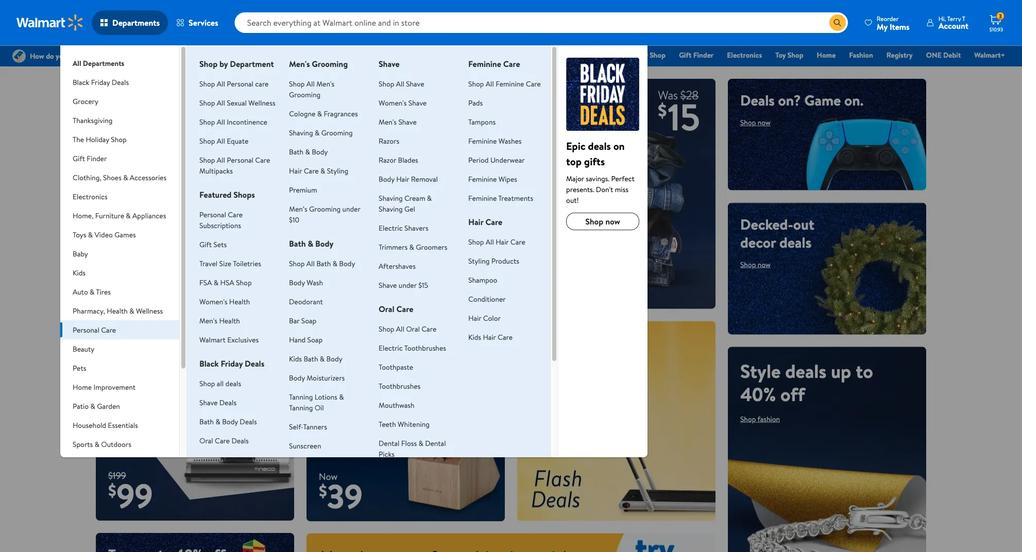 Task type: vqa. For each thing, say whether or not it's contained in the screenshot.
Hair
yes



Task type: describe. For each thing, give the bounding box(es) containing it.
all for shop all bath & body
[[306, 258, 315, 268]]

toy shop link
[[771, 49, 808, 61]]

shop all incontinence
[[199, 117, 267, 127]]

body wash
[[289, 277, 323, 287]]

thanksgiving button
[[60, 111, 179, 130]]

household essentials button
[[60, 416, 179, 435]]

shop now for decked-out decor deals
[[740, 259, 771, 269]]

up for style deals up to 40% off
[[831, 358, 851, 384]]

shave down shop all shave
[[408, 98, 427, 108]]

oral for oral care
[[379, 303, 394, 315]]

the holiday shop link
[[606, 49, 670, 61]]

shop inside shop all men's grooming
[[289, 79, 305, 89]]

shop by department
[[199, 58, 274, 70]]

kids bath & body
[[289, 354, 342, 364]]

0 vertical spatial toothbrushes
[[404, 343, 446, 353]]

grocery for grocery & essentials
[[479, 50, 504, 60]]

walmart
[[199, 335, 226, 345]]

now for save big!
[[345, 283, 358, 293]]

care up the products
[[510, 237, 525, 247]]

1 vertical spatial sexual
[[199, 455, 219, 465]]

friday for black friday deals "link"
[[427, 50, 447, 60]]

shave under $15
[[379, 280, 428, 290]]

trimmers
[[379, 242, 408, 252]]

black friday deals for black friday deals "link"
[[409, 50, 466, 60]]

trimmers & groomers link
[[379, 242, 447, 252]]

2 tanning from the top
[[289, 403, 313, 413]]

now for home deals are served
[[336, 360, 349, 370]]

finder for gift finder "link" on the right of the page
[[693, 50, 714, 60]]

soap for bar soap
[[301, 316, 316, 326]]

tires
[[96, 287, 111, 297]]

hand
[[289, 335, 306, 345]]

men's health
[[199, 316, 240, 326]]

shop now link for high tech gifts, huge savings
[[108, 135, 139, 146]]

electronics for electronics 'link'
[[727, 50, 762, 60]]

1 vertical spatial styling
[[468, 256, 490, 266]]

the holiday shop button
[[60, 130, 179, 149]]

reorder
[[877, 14, 899, 23]]

razor blades
[[379, 155, 418, 165]]

feminine for feminine wipes
[[468, 174, 497, 184]]

home improvement button
[[60, 378, 179, 397]]

now for decked-out decor deals
[[758, 259, 771, 269]]

care up "electric toothbrushes"
[[422, 324, 436, 334]]

deals down exclusives in the bottom left of the page
[[245, 358, 264, 369]]

oral care deals link
[[199, 436, 249, 446]]

shop now link for decked-out decor deals
[[740, 259, 771, 269]]

shave up shop all shave
[[379, 58, 400, 70]]

shop now for home deals are served
[[319, 360, 349, 370]]

kids button
[[60, 263, 179, 282]]

feminine for feminine washes
[[468, 136, 497, 146]]

shop now link for deals on? game on.
[[740, 117, 771, 128]]

deals left the on?
[[740, 90, 775, 110]]

decor
[[740, 232, 776, 252]]

household
[[73, 420, 106, 430]]

now for up to 40% off sports gear
[[547, 378, 560, 388]]

now for deals on? game on.
[[758, 117, 771, 128]]

care up shop all hair care link
[[485, 216, 502, 228]]

bath down the hand soap
[[304, 354, 318, 364]]

now down don't
[[605, 216, 620, 227]]

grooming down fragrances
[[321, 128, 353, 138]]

mouthwash
[[379, 400, 414, 410]]

body moisturizers
[[289, 373, 345, 383]]

to inside up to 40% off sports gear
[[551, 333, 565, 353]]

all departments
[[73, 58, 124, 68]]

shave down women's shave
[[398, 117, 417, 127]]

all inside all departments link
[[73, 58, 81, 68]]

shop now for save big!
[[327, 283, 358, 293]]

care inside personal care subscriptions
[[228, 209, 243, 219]]

shop now for deals on? game on.
[[740, 117, 771, 128]]

style deals up to 40% off
[[740, 358, 873, 407]]

on?
[[778, 90, 801, 110]]

shop now link for home deals up to 30% off
[[108, 313, 139, 323]]

care up shop all oral care link
[[396, 303, 413, 315]]

& inside shaving cream & shaving gel
[[427, 193, 432, 203]]

off for style deals up to 40% off
[[781, 381, 805, 407]]

now dollar 39 null group
[[307, 470, 363, 522]]

to for home
[[133, 257, 150, 283]]

2 vertical spatial shaving
[[379, 204, 403, 214]]

essentials inside grocery & essentials link
[[512, 50, 543, 60]]

save big!
[[319, 224, 446, 270]]

oral care
[[379, 303, 413, 315]]

toothbrushes link
[[379, 381, 421, 391]]

game
[[804, 90, 841, 110]]

women's shave
[[379, 98, 427, 108]]

department
[[230, 58, 274, 70]]

tanning lotions & tanning oil link
[[289, 392, 344, 413]]

pharmacy,
[[73, 306, 105, 316]]

personal care subscriptions
[[199, 209, 243, 230]]

now
[[319, 470, 337, 483]]

period
[[468, 155, 489, 165]]

men's grooming under $10
[[289, 204, 360, 225]]

all
[[217, 378, 224, 388]]

personal care button
[[60, 320, 179, 340]]

styling products link
[[468, 256, 519, 266]]

savings.
[[586, 173, 610, 183]]

toys
[[73, 230, 86, 240]]

thanksgiving for thanksgiving dropdown button
[[73, 115, 113, 125]]

electronics for electronics dropdown button
[[73, 191, 107, 201]]

0 vertical spatial styling
[[327, 166, 348, 176]]

all for shop all men's grooming
[[306, 79, 315, 89]]

shave down 'aftershaves' on the left
[[379, 280, 397, 290]]

registry link
[[882, 49, 917, 61]]

shop inside the shop all personal care multipacks
[[199, 155, 215, 165]]

top
[[566, 154, 582, 168]]

served
[[419, 333, 460, 353]]

39
[[327, 473, 363, 519]]

fsa
[[199, 277, 212, 287]]

tampons
[[468, 117, 496, 127]]

huge
[[210, 90, 241, 110]]

home improvement
[[73, 382, 136, 392]]

care inside the shop all personal care multipacks
[[255, 155, 270, 165]]

whitening
[[398, 419, 430, 429]]

1 horizontal spatial under
[[399, 280, 417, 290]]

deals for epic deals on top gifts major savings. perfect presents. don't miss out!
[[588, 139, 611, 153]]

shaving for shaving & grooming
[[289, 128, 313, 138]]

1 horizontal spatial sexual
[[227, 98, 247, 108]]

bath up wash
[[316, 258, 331, 268]]

kids bath & body link
[[289, 354, 342, 364]]

aftershaves
[[379, 261, 416, 271]]

99
[[116, 472, 153, 518]]

now for high tech gifts, huge savings
[[126, 135, 139, 146]]

deals up sexual wellness deals link
[[232, 436, 249, 446]]

save
[[319, 224, 385, 270]]

shop all shave link
[[379, 79, 424, 89]]

holiday for the holiday shop link
[[624, 50, 648, 60]]

fragrances
[[324, 108, 358, 118]]

personal inside personal care subscriptions
[[199, 209, 226, 219]]

electric for electric shavers
[[379, 223, 403, 233]]

care inside dropdown button
[[101, 325, 116, 335]]

teeth
[[379, 419, 396, 429]]

deals for style deals up to 40% off
[[785, 358, 827, 384]]

wellness for pharmacy, health & wellness
[[136, 306, 163, 316]]

fashion
[[849, 50, 873, 60]]

gift sets
[[199, 239, 227, 249]]

deals inside dropdown button
[[112, 77, 129, 87]]

deals up oral care deals on the bottom left of the page
[[240, 417, 257, 427]]

washes
[[499, 136, 522, 146]]

personal inside dropdown button
[[73, 325, 99, 335]]

pads
[[468, 98, 483, 108]]

personal up shop all sexual wellness
[[227, 79, 253, 89]]

hair up the products
[[496, 237, 509, 247]]

off inside up to 40% off sports gear
[[599, 333, 619, 353]]

men's for men's grooming
[[289, 58, 310, 70]]

was dollar $199, now dollar 99 group
[[96, 469, 153, 521]]

feminine wipes link
[[468, 174, 517, 184]]

feminine down 'feminine care'
[[496, 79, 524, 89]]

1 horizontal spatial wellness
[[221, 455, 248, 465]]

seasonal
[[73, 458, 100, 468]]

care down color
[[498, 332, 513, 342]]

& inside "dropdown button"
[[126, 210, 131, 221]]

shaving cream & shaving gel link
[[379, 193, 432, 214]]

now $ 39
[[319, 470, 363, 519]]

electric for electric toothbrushes
[[379, 343, 403, 353]]

& inside "dropdown button"
[[90, 287, 94, 297]]

sunscreen
[[289, 441, 321, 451]]

pads link
[[468, 98, 483, 108]]

travel
[[199, 258, 218, 268]]

& inside seasonal decor & party supplies
[[122, 458, 127, 468]]

gift for gift finder "link" on the right of the page
[[679, 50, 692, 60]]

home for home improvement
[[73, 382, 92, 392]]

pets
[[73, 363, 86, 373]]

search icon image
[[833, 19, 842, 27]]

bath up hair care & styling link
[[289, 147, 304, 157]]

items
[[890, 21, 910, 32]]

health for women's
[[229, 296, 250, 307]]

home for home deals are served
[[319, 333, 357, 353]]

walmart exclusives link
[[199, 335, 259, 345]]

pharmacy, health & wellness button
[[60, 301, 179, 320]]

kids inside dropdown button
[[73, 268, 86, 278]]

all for shop all personal care multipacks
[[217, 155, 225, 165]]

Walmart Site-Wide search field
[[235, 12, 848, 33]]

high
[[108, 90, 139, 110]]

all for shop all hair care
[[486, 237, 494, 247]]

styling products
[[468, 256, 519, 266]]

hair up shop all hair care link
[[468, 216, 484, 228]]

bath down "shave deals"
[[199, 417, 214, 427]]

care up shop all feminine care
[[503, 58, 520, 70]]

hair up 'premium'
[[289, 166, 302, 176]]

razor blades link
[[379, 155, 418, 165]]

furniture
[[95, 210, 124, 221]]

kids hair care
[[468, 332, 513, 342]]

bar
[[289, 316, 300, 326]]

hair down razor blades link at the top left of page
[[396, 174, 409, 184]]

mouthwash link
[[379, 400, 414, 410]]

hair down color
[[483, 332, 496, 342]]

women's for women's health
[[199, 296, 227, 307]]



Task type: locate. For each thing, give the bounding box(es) containing it.
1 horizontal spatial gift finder
[[679, 50, 714, 60]]

outdoors
[[101, 439, 131, 449]]

1 horizontal spatial black friday deals
[[199, 358, 264, 369]]

0 horizontal spatial gift finder
[[73, 153, 107, 163]]

all for shop all incontinence
[[217, 117, 225, 127]]

under
[[342, 204, 360, 214], [399, 280, 417, 290]]

black down all departments
[[73, 77, 89, 87]]

the holiday shop for the holiday shop link
[[611, 50, 666, 60]]

care down bath & body deals "link"
[[215, 436, 230, 446]]

all departments link
[[60, 45, 179, 73]]

deals inside home deals up to 30% off
[[161, 234, 203, 260]]

deals up bath & body deals "link"
[[219, 397, 237, 408]]

treatments
[[498, 193, 533, 203]]

up inside home deals up to 30% off
[[108, 257, 129, 283]]

0 horizontal spatial gift
[[73, 153, 85, 163]]

kids
[[73, 268, 86, 278], [468, 332, 481, 342], [289, 354, 302, 364]]

2 horizontal spatial black
[[409, 50, 426, 60]]

shop inside dropdown button
[[111, 134, 127, 144]]

electronics inside dropdown button
[[73, 191, 107, 201]]

kids down hand
[[289, 354, 302, 364]]

all up huge
[[217, 79, 225, 89]]

all up shop all incontinence link
[[217, 98, 225, 108]]

black friday deals for black friday deals dropdown button
[[73, 77, 129, 87]]

oral up "electric toothbrushes"
[[406, 324, 420, 334]]

0 horizontal spatial essentials
[[108, 420, 138, 430]]

3
[[999, 12, 1002, 20]]

care down 'pharmacy, health & wellness'
[[101, 325, 116, 335]]

fsa & hsa shop link
[[199, 277, 252, 287]]

1 vertical spatial departments
[[83, 58, 124, 68]]

thanksgiving down grocery "dropdown button" at the top
[[73, 115, 113, 125]]

$10.93
[[990, 26, 1003, 33]]

shavers
[[404, 223, 428, 233]]

cologne
[[289, 108, 316, 118]]

black inside dropdown button
[[73, 77, 89, 87]]

0 vertical spatial to
[[133, 257, 150, 283]]

grooming right men's
[[309, 204, 341, 214]]

auto & tires
[[73, 287, 111, 297]]

bath down $10
[[289, 238, 306, 249]]

shop now link for home deals are served
[[319, 360, 349, 370]]

personal inside the shop all personal care multipacks
[[227, 155, 253, 165]]

1 vertical spatial gift
[[73, 153, 85, 163]]

home inside home deals up to 30% off
[[108, 234, 157, 260]]

2 vertical spatial friday
[[221, 358, 243, 369]]

the holiday shop for the holiday shop dropdown button
[[73, 134, 127, 144]]

2 horizontal spatial friday
[[427, 50, 447, 60]]

friday inside dropdown button
[[91, 77, 110, 87]]

under up the save
[[342, 204, 360, 214]]

men's shave link
[[379, 117, 417, 127]]

care down bath & body link at the left
[[304, 166, 319, 176]]

2 horizontal spatial off
[[781, 381, 805, 407]]

toy shop
[[775, 50, 804, 60]]

don't
[[596, 184, 613, 194]]

the inside dropdown button
[[73, 134, 84, 144]]

health up the walmart exclusives
[[219, 316, 240, 326]]

1 horizontal spatial the holiday shop
[[611, 50, 666, 60]]

featured shops
[[199, 189, 255, 200]]

1 dental from the left
[[379, 438, 400, 448]]

1 vertical spatial 40%
[[740, 381, 776, 407]]

1 vertical spatial shaving
[[379, 193, 403, 203]]

women's health
[[199, 296, 250, 307]]

shop all personal care link
[[199, 79, 269, 89]]

health for pharmacy,
[[107, 306, 128, 316]]

feminine for feminine treatments
[[468, 193, 497, 203]]

shop now for up to 40% off sports gear
[[530, 378, 560, 388]]

0 vertical spatial holiday
[[624, 50, 648, 60]]

toothbrushes up mouthwash link
[[379, 381, 421, 391]]

wellness down the auto & tires "dropdown button"
[[136, 306, 163, 316]]

friday
[[427, 50, 447, 60], [91, 77, 110, 87], [221, 358, 243, 369]]

2 horizontal spatial oral
[[406, 324, 420, 334]]

gift inside dropdown button
[[73, 153, 85, 163]]

toiletries
[[233, 258, 261, 268]]

electronics button
[[60, 187, 179, 206]]

shaving left gel at the top left of the page
[[379, 204, 403, 214]]

feminine down 'tampons'
[[468, 136, 497, 146]]

40% inside up to 40% off sports gear
[[568, 333, 596, 353]]

thanksgiving for thanksgiving link
[[556, 50, 598, 60]]

essentials
[[512, 50, 543, 60], [108, 420, 138, 430]]

finder left electronics 'link'
[[693, 50, 714, 60]]

gift for gift finder dropdown button at the left
[[73, 153, 85, 163]]

travel size toiletries link
[[199, 258, 261, 268]]

Search search field
[[235, 12, 848, 33]]

men's inside shop all men's grooming
[[316, 79, 334, 89]]

shaving for shaving cream & shaving gel
[[379, 193, 403, 203]]

1 vertical spatial the
[[73, 134, 84, 144]]

0 horizontal spatial styling
[[327, 166, 348, 176]]

shave down all
[[199, 397, 218, 408]]

0 vertical spatial kids
[[73, 268, 86, 278]]

shoes
[[103, 172, 122, 182]]

grocery for grocery
[[73, 96, 98, 106]]

2 vertical spatial wellness
[[221, 455, 248, 465]]

miss
[[615, 184, 628, 194]]

0 horizontal spatial wellness
[[136, 306, 163, 316]]

gift finder for gift finder "link" on the right of the page
[[679, 50, 714, 60]]

$15
[[418, 280, 428, 290]]

toothpaste
[[379, 362, 413, 372]]

off inside home deals up to 30% off
[[108, 281, 133, 306]]

1 horizontal spatial essentials
[[512, 50, 543, 60]]

all for shop all oral care
[[396, 324, 404, 334]]

the for the holiday shop dropdown button
[[73, 134, 84, 144]]

gift for gift sets link
[[199, 239, 212, 249]]

gift finder for gift finder dropdown button at the left
[[73, 153, 107, 163]]

oral care deals
[[199, 436, 249, 446]]

personal care image
[[566, 58, 639, 131]]

on.
[[844, 90, 864, 110]]

appliances
[[132, 210, 166, 221]]

0 vertical spatial black
[[409, 50, 426, 60]]

soap right hand
[[307, 335, 323, 345]]

1 horizontal spatial dental
[[425, 438, 446, 448]]

home deals are served
[[319, 333, 460, 353]]

up
[[530, 333, 548, 353]]

men's up razors
[[379, 117, 397, 127]]

shave up women's shave link
[[406, 79, 424, 89]]

hsa
[[220, 277, 234, 287]]

1 vertical spatial kids
[[468, 332, 481, 342]]

sports & outdoors
[[73, 439, 131, 449]]

women's up men's shave link
[[379, 98, 407, 108]]

self-tanners link
[[289, 422, 327, 432]]

bath & body link
[[289, 147, 328, 157]]

essentials down walmart site-wide search field
[[512, 50, 543, 60]]

essentials down patio & garden dropdown button
[[108, 420, 138, 430]]

finder inside gift finder "link"
[[693, 50, 714, 60]]

0 horizontal spatial electronics
[[73, 191, 107, 201]]

all up 'multipacks'
[[217, 155, 225, 165]]

auto
[[73, 287, 88, 297]]

grocery left high
[[73, 96, 98, 106]]

1 vertical spatial to
[[551, 333, 565, 353]]

all for shop all shave
[[396, 79, 404, 89]]

feminine wipes
[[468, 174, 517, 184]]

now up gift finder dropdown button at the left
[[126, 135, 139, 146]]

sexual down shop all personal care "link"
[[227, 98, 247, 108]]

patio & garden button
[[60, 397, 179, 416]]

walmart+
[[974, 50, 1005, 60]]

dental right floss
[[425, 438, 446, 448]]

men's grooming under $10 link
[[289, 204, 360, 225]]

black friday deals inside "link"
[[409, 50, 466, 60]]

$ for 99
[[108, 479, 116, 502]]

electronics left toy at the top of the page
[[727, 50, 762, 60]]

holiday inside dropdown button
[[86, 134, 109, 144]]

2 dental from the left
[[425, 438, 446, 448]]

deals inside decked-out decor deals
[[779, 232, 812, 252]]

finder inside gift finder dropdown button
[[87, 153, 107, 163]]

0 vertical spatial electronics
[[727, 50, 762, 60]]

walmart image
[[16, 14, 83, 31]]

women's for women's shave
[[379, 98, 407, 108]]

pets button
[[60, 359, 179, 378]]

now down sports
[[547, 378, 560, 388]]

to for style
[[856, 358, 873, 384]]

2 vertical spatial kids
[[289, 354, 302, 364]]

0 horizontal spatial to
[[133, 257, 150, 283]]

all for shop all personal care
[[217, 79, 225, 89]]

home up kids bath & body
[[319, 333, 357, 353]]

women's health link
[[199, 296, 250, 307]]

$ for 39
[[319, 480, 327, 503]]

2 bath & body from the top
[[289, 238, 334, 249]]

the holiday shop inside the holiday shop dropdown button
[[73, 134, 127, 144]]

shop all bath & body link
[[289, 258, 355, 268]]

electric toothbrushes link
[[379, 343, 446, 353]]

all for shop all feminine care
[[486, 79, 494, 89]]

video
[[95, 230, 113, 240]]

thanksgiving
[[556, 50, 598, 60], [73, 115, 113, 125]]

black friday deals up the shop all shave link
[[409, 50, 466, 60]]

0 horizontal spatial the
[[73, 134, 84, 144]]

cologne & fragrances link
[[289, 108, 358, 118]]

walmart exclusives
[[199, 335, 259, 345]]

1 horizontal spatial women's
[[379, 98, 407, 108]]

up inside style deals up to 40% off
[[831, 358, 851, 384]]

gifts,
[[174, 90, 207, 110]]

health for men's
[[219, 316, 240, 326]]

shop now link for up to 40% off sports gear
[[530, 378, 560, 388]]

home for home
[[817, 50, 836, 60]]

the up clothing,
[[73, 134, 84, 144]]

1 horizontal spatial thanksgiving
[[556, 50, 598, 60]]

black up all
[[199, 358, 219, 369]]

to
[[133, 257, 150, 283], [551, 333, 565, 353], [856, 358, 873, 384]]

0 vertical spatial shaving
[[289, 128, 313, 138]]

gel
[[404, 204, 415, 214]]

style
[[740, 358, 781, 384]]

0 vertical spatial thanksgiving
[[556, 50, 598, 60]]

0 vertical spatial finder
[[693, 50, 714, 60]]

all down 'feminine care'
[[486, 79, 494, 89]]

feminine washes link
[[468, 136, 522, 146]]

care down grocery & essentials link
[[526, 79, 541, 89]]

grooming inside men's grooming under $10
[[309, 204, 341, 214]]

deals
[[588, 139, 611, 153], [779, 232, 812, 252], [161, 234, 203, 260], [360, 333, 392, 353], [785, 358, 827, 384], [225, 378, 241, 388]]

color
[[483, 313, 501, 323]]

savings
[[108, 108, 154, 128]]

men's for men's health
[[199, 316, 217, 326]]

0 horizontal spatial off
[[108, 281, 133, 306]]

0 vertical spatial bath & body
[[289, 147, 328, 157]]

home, furniture & appliances button
[[60, 206, 179, 225]]

holiday
[[624, 50, 648, 60], [86, 134, 109, 144]]

thanksgiving down walmart site-wide search field
[[556, 50, 598, 60]]

all inside the shop all personal care multipacks
[[217, 155, 225, 165]]

grocery & essentials link
[[474, 49, 548, 61]]

deals up high
[[112, 77, 129, 87]]

holiday for the holiday shop dropdown button
[[86, 134, 109, 144]]

1 horizontal spatial friday
[[221, 358, 243, 369]]

1 horizontal spatial kids
[[289, 354, 302, 364]]

1 vertical spatial women's
[[199, 296, 227, 307]]

departments button
[[92, 10, 168, 35]]

1 vertical spatial bath & body
[[289, 238, 334, 249]]

gift finder inside "link"
[[679, 50, 714, 60]]

1 horizontal spatial up
[[831, 358, 851, 384]]

all up wash
[[306, 258, 315, 268]]

personal up beauty
[[73, 325, 99, 335]]

health inside dropdown button
[[107, 306, 128, 316]]

0 horizontal spatial grocery
[[73, 96, 98, 106]]

the holiday shop inside the holiday shop link
[[611, 50, 666, 60]]

kids for bath & body
[[289, 354, 302, 364]]

deals left 'feminine care'
[[448, 50, 466, 60]]

feminine for feminine care
[[468, 58, 501, 70]]

decked-
[[740, 214, 793, 234]]

1 bath & body from the top
[[289, 147, 328, 157]]

electronics inside 'link'
[[727, 50, 762, 60]]

teeth whitening
[[379, 419, 430, 429]]

1 vertical spatial electronics
[[73, 191, 107, 201]]

under inside men's grooming under $10
[[342, 204, 360, 214]]

wellness for shop all sexual wellness
[[248, 98, 275, 108]]

0 vertical spatial the
[[611, 50, 622, 60]]

shop all feminine care link
[[468, 79, 541, 89]]

electric up trimmers
[[379, 223, 403, 233]]

black friday deals inside dropdown button
[[73, 77, 129, 87]]

0 vertical spatial up
[[108, 257, 129, 283]]

kids for hair care
[[468, 332, 481, 342]]

1 vertical spatial oral
[[406, 324, 420, 334]]

1 vertical spatial thanksgiving
[[73, 115, 113, 125]]

shop all feminine care
[[468, 79, 541, 89]]

all for shop all sexual wellness
[[217, 98, 225, 108]]

1 vertical spatial finder
[[87, 153, 107, 163]]

0 vertical spatial the holiday shop
[[611, 50, 666, 60]]

1 horizontal spatial black
[[199, 358, 219, 369]]

0 vertical spatial gift
[[679, 50, 692, 60]]

one
[[926, 50, 942, 60]]

1 horizontal spatial gift
[[199, 239, 212, 249]]

sexual wellness deals link
[[199, 455, 267, 465]]

wellness down care
[[248, 98, 275, 108]]

shop now for high tech gifts, huge savings
[[108, 135, 139, 146]]

40% right up
[[568, 333, 596, 353]]

gift up clothing,
[[73, 153, 85, 163]]

1 horizontal spatial styling
[[468, 256, 490, 266]]

registry
[[887, 50, 913, 60]]

1 vertical spatial under
[[399, 280, 417, 290]]

epic deals on top gifts major savings. perfect presents. don't miss out!
[[566, 139, 635, 205]]

now right wash
[[345, 283, 358, 293]]

gift finder inside dropdown button
[[73, 153, 107, 163]]

men's for men's shave
[[379, 117, 397, 127]]

deals inside style deals up to 40% off
[[785, 358, 827, 384]]

fashion link
[[845, 49, 878, 61]]

1 tanning from the top
[[289, 392, 313, 402]]

gift finder up clothing,
[[73, 153, 107, 163]]

0 vertical spatial tanning
[[289, 392, 313, 402]]

all for shop all equate
[[217, 136, 225, 146]]

2 vertical spatial to
[[856, 358, 873, 384]]

to inside home deals up to 30% off
[[133, 257, 150, 283]]

lotions
[[315, 392, 337, 402]]

0 vertical spatial sexual
[[227, 98, 247, 108]]

1 horizontal spatial finder
[[693, 50, 714, 60]]

0 vertical spatial women's
[[379, 98, 407, 108]]

shop all men's grooming link
[[289, 79, 334, 99]]

1 electric from the top
[[379, 223, 403, 233]]

hair left color
[[468, 313, 481, 323]]

home up patio
[[73, 382, 92, 392]]

$ inside the now $ 39
[[319, 480, 327, 503]]

shop all men's grooming
[[289, 79, 334, 99]]

high tech gifts, huge savings
[[108, 90, 241, 128]]

shop now for home deals up to 30% off
[[108, 313, 139, 323]]

shaving & grooming link
[[289, 128, 353, 138]]

men's down the men's grooming at the left of page
[[316, 79, 334, 89]]

$ inside $199 $ 99
[[108, 479, 116, 502]]

kids up auto
[[73, 268, 86, 278]]

finder up clothing,
[[87, 153, 107, 163]]

perfect
[[611, 173, 635, 183]]

off for home deals up to 30% off
[[108, 281, 133, 306]]

0 vertical spatial wellness
[[248, 98, 275, 108]]

to inside style deals up to 40% off
[[856, 358, 873, 384]]

care down the incontinence
[[255, 155, 270, 165]]

feminine up shop all feminine care link
[[468, 58, 501, 70]]

0 horizontal spatial thanksgiving
[[73, 115, 113, 125]]

deodorant
[[289, 296, 323, 307]]

shampoo
[[468, 275, 497, 285]]

0 horizontal spatial under
[[342, 204, 360, 214]]

now down the auto & tires "dropdown button"
[[126, 313, 139, 323]]

cream
[[404, 193, 425, 203]]

deals for home deals are served
[[360, 333, 392, 353]]

grooming up shop all men's grooming
[[312, 58, 348, 70]]

oral for oral care deals
[[199, 436, 213, 446]]

period underwear
[[468, 155, 525, 165]]

0 vertical spatial gift finder
[[679, 50, 714, 60]]

cologne & fragrances
[[289, 108, 358, 118]]

0 vertical spatial grocery
[[479, 50, 504, 60]]

toothbrushes down shop all oral care link
[[404, 343, 446, 353]]

1 vertical spatial the holiday shop
[[73, 134, 127, 144]]

friday for black friday deals dropdown button
[[91, 77, 110, 87]]

0 vertical spatial oral
[[379, 303, 394, 315]]

0 horizontal spatial 40%
[[568, 333, 596, 353]]

feminine treatments link
[[468, 193, 533, 203]]

grocery button
[[60, 92, 179, 111]]

gear
[[572, 351, 600, 371]]

now down decor
[[758, 259, 771, 269]]

2 horizontal spatial black friday deals
[[409, 50, 466, 60]]

premium link
[[289, 185, 317, 195]]

0 vertical spatial black friday deals
[[409, 50, 466, 60]]

shop now link for save big!
[[319, 280, 366, 297]]

black for black friday deals "link"
[[409, 50, 426, 60]]

0 vertical spatial off
[[108, 281, 133, 306]]

2 vertical spatial black friday deals
[[199, 358, 264, 369]]

1 horizontal spatial holiday
[[624, 50, 648, 60]]

1 vertical spatial black friday deals
[[73, 77, 129, 87]]

2 horizontal spatial gift
[[679, 50, 692, 60]]

the right thanksgiving link
[[611, 50, 622, 60]]

1 vertical spatial off
[[599, 333, 619, 353]]

all inside shop all men's grooming
[[306, 79, 315, 89]]

floss
[[401, 438, 417, 448]]

bath & body up hair care & styling link
[[289, 147, 328, 157]]

women's
[[379, 98, 407, 108], [199, 296, 227, 307]]

shop all hair care
[[468, 237, 525, 247]]

deals for home deals up to 30% off
[[161, 234, 203, 260]]

all up styling products 'link'
[[486, 237, 494, 247]]

toys & video games
[[73, 230, 136, 240]]

health down hsa
[[229, 296, 250, 307]]

1 horizontal spatial electronics
[[727, 50, 762, 60]]

deals down bath & body deals "link"
[[250, 455, 267, 465]]

bath
[[289, 147, 304, 157], [289, 238, 306, 249], [316, 258, 331, 268], [304, 354, 318, 364], [199, 417, 214, 427]]

wellness inside dropdown button
[[136, 306, 163, 316]]

the for the holiday shop link
[[611, 50, 622, 60]]

2 electric from the top
[[379, 343, 403, 353]]

0 horizontal spatial the holiday shop
[[73, 134, 127, 144]]

tanning down body moisturizers link
[[289, 392, 313, 402]]

0 horizontal spatial sexual
[[199, 455, 219, 465]]

1 horizontal spatial $
[[319, 480, 327, 503]]

1 vertical spatial black
[[73, 77, 89, 87]]

essentials inside household essentials dropdown button
[[108, 420, 138, 430]]

electronics down clothing,
[[73, 191, 107, 201]]

2 vertical spatial oral
[[199, 436, 213, 446]]

home for home deals up to 30% off
[[108, 234, 157, 260]]

home down search icon
[[817, 50, 836, 60]]

blades
[[398, 155, 418, 165]]

1 vertical spatial toothbrushes
[[379, 381, 421, 391]]

0 vertical spatial departments
[[112, 17, 160, 28]]

2 vertical spatial black
[[199, 358, 219, 369]]

feminine down feminine wipes
[[468, 193, 497, 203]]

black for black friday deals dropdown button
[[73, 77, 89, 87]]

gift inside "link"
[[679, 50, 692, 60]]

1 vertical spatial soap
[[307, 335, 323, 345]]

friday inside "link"
[[427, 50, 447, 60]]

now for home deals up to 30% off
[[126, 313, 139, 323]]

sexual down oral care deals on the bottom left of the page
[[199, 455, 219, 465]]

0 vertical spatial friday
[[427, 50, 447, 60]]

grooming inside shop all men's grooming
[[289, 89, 320, 99]]

personal up subscriptions
[[199, 209, 226, 219]]

care up subscriptions
[[228, 209, 243, 219]]

0 vertical spatial electric
[[379, 223, 403, 233]]

men's up shop all men's grooming
[[289, 58, 310, 70]]

body moisturizers link
[[289, 373, 345, 383]]

thanksgiving inside dropdown button
[[73, 115, 113, 125]]

soap for hand soap
[[307, 335, 323, 345]]

black friday deals button
[[60, 73, 179, 92]]

1 vertical spatial gift finder
[[73, 153, 107, 163]]

grocery inside "dropdown button"
[[73, 96, 98, 106]]

oral up shop all oral care link
[[379, 303, 394, 315]]

oral down bath & body deals "link"
[[199, 436, 213, 446]]

finder for gift finder dropdown button at the left
[[87, 153, 107, 163]]

0 horizontal spatial black friday deals
[[73, 77, 129, 87]]

0 horizontal spatial holiday
[[86, 134, 109, 144]]

off inside style deals up to 40% off
[[781, 381, 805, 407]]

home inside dropdown button
[[73, 382, 92, 392]]

deals inside epic deals on top gifts major savings. perfect presents. don't miss out!
[[588, 139, 611, 153]]

departments inside dropdown button
[[112, 17, 160, 28]]

deals inside "link"
[[448, 50, 466, 60]]

& inside tanning lotions & tanning oil
[[339, 392, 344, 402]]

& inside dental floss & dental picks
[[419, 438, 423, 448]]

40% inside style deals up to 40% off
[[740, 381, 776, 407]]

dental up picks
[[379, 438, 400, 448]]

0 horizontal spatial $
[[108, 479, 116, 502]]

1 vertical spatial friday
[[91, 77, 110, 87]]

black inside "link"
[[409, 50, 426, 60]]

major
[[566, 173, 584, 183]]

gift finder left electronics 'link'
[[679, 50, 714, 60]]

dental
[[379, 438, 400, 448], [425, 438, 446, 448]]

up for home deals up to 30% off
[[108, 257, 129, 283]]

1 vertical spatial wellness
[[136, 306, 163, 316]]

1 horizontal spatial oral
[[379, 303, 394, 315]]



